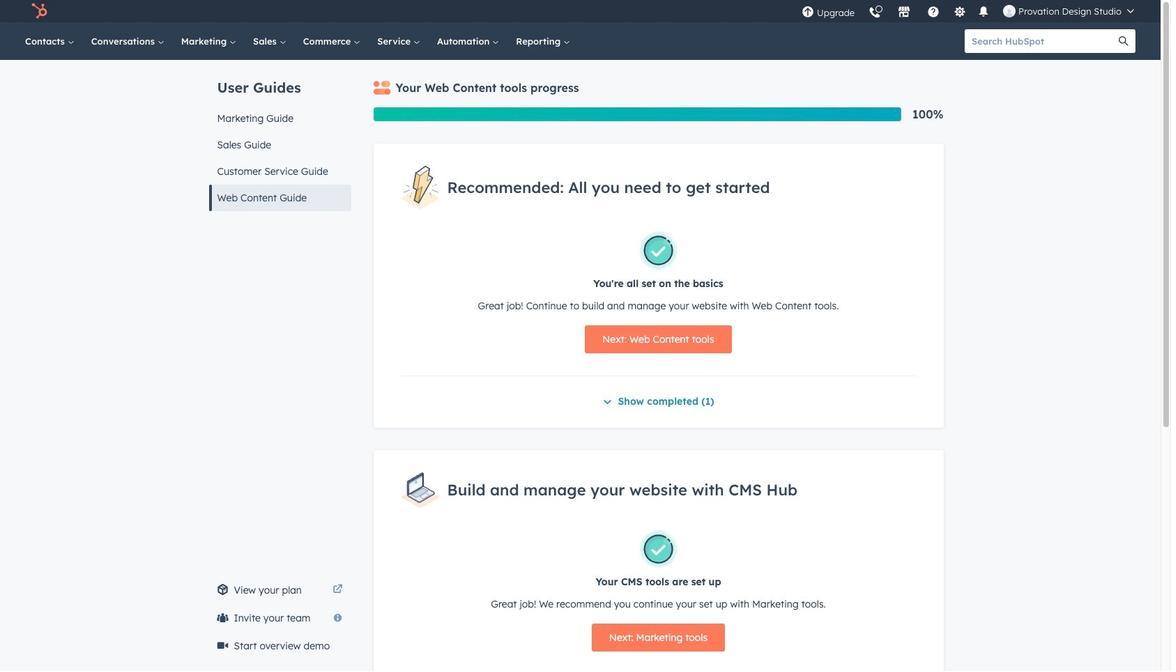 Task type: locate. For each thing, give the bounding box(es) containing it.
menu
[[795, 0, 1145, 22]]

user guides element
[[209, 60, 351, 211]]

link opens in a new window image
[[333, 582, 343, 599], [333, 585, 343, 596]]

progress bar
[[374, 107, 902, 121]]

1 link opens in a new window image from the top
[[333, 582, 343, 599]]



Task type: describe. For each thing, give the bounding box(es) containing it.
2 link opens in a new window image from the top
[[333, 585, 343, 596]]

james peterson image
[[1004, 5, 1016, 17]]

Search HubSpot search field
[[965, 29, 1113, 53]]

marketplaces image
[[899, 6, 911, 19]]



Task type: vqa. For each thing, say whether or not it's contained in the screenshot.
template to the middle
no



